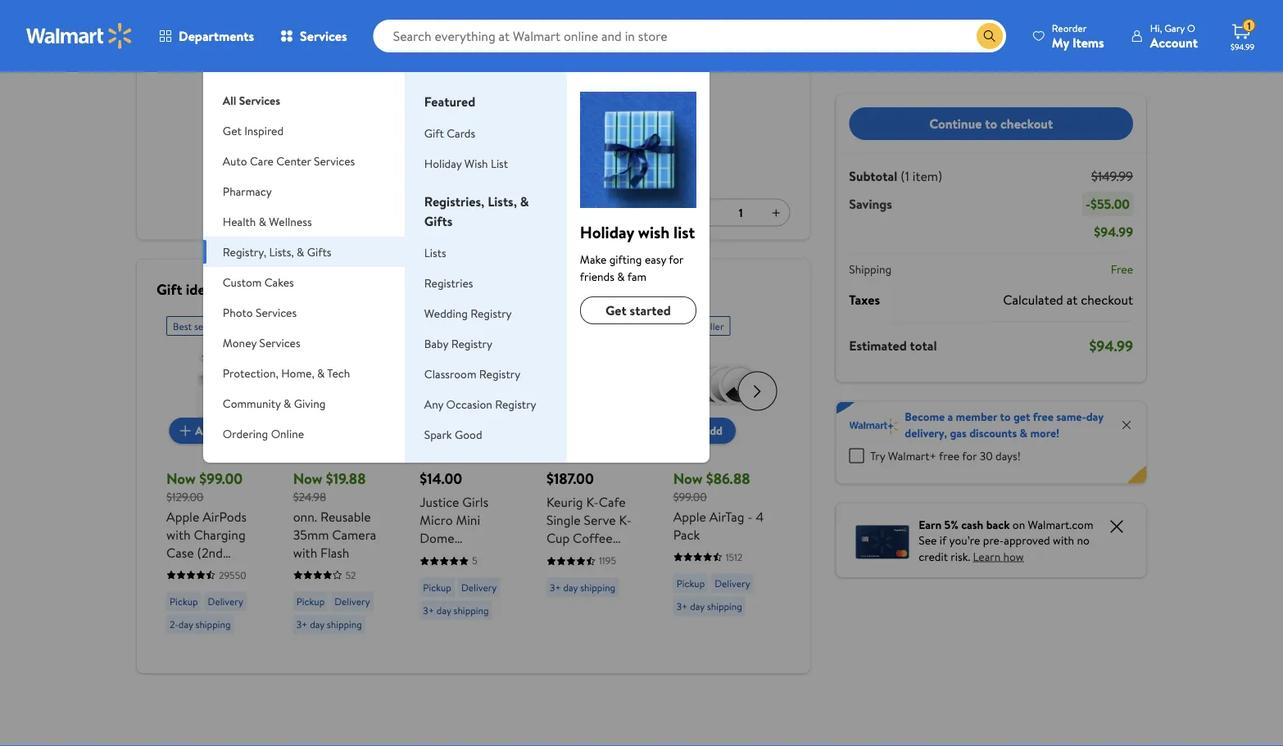 Task type: describe. For each thing, give the bounding box(es) containing it.
& inside 'dropdown button'
[[297, 244, 304, 260]]

gift cards link
[[425, 125, 476, 141]]

shipping for $86.88
[[707, 600, 743, 614]]

search icon image
[[984, 30, 997, 43]]

gifting
[[610, 251, 642, 267]]

Search search field
[[374, 20, 1007, 52]]

(1
[[901, 167, 910, 185]]

$149.99 you save $55.00
[[724, 4, 791, 34]]

now $99.00 $129.00 apple airpods with charging case (2nd generation)
[[166, 469, 247, 580]]

you're
[[950, 533, 981, 549]]

0 horizontal spatial k-
[[587, 493, 599, 511]]

$187.00 group
[[547, 309, 644, 637]]

can
[[338, 111, 352, 125]]

3+ day shipping inside $187.00 group
[[550, 580, 616, 594]]

risk.
[[951, 549, 971, 565]]

subtotal
[[850, 167, 898, 185]]

now for now $99.00
[[166, 469, 196, 489]]

4
[[756, 507, 764, 526]]

protection
[[331, 71, 384, 87]]

pack
[[674, 526, 700, 544]]

walmart
[[286, 71, 328, 87]]

o
[[1188, 21, 1196, 35]]

banner containing become a member to get free same-day delivery, gas discounts & more!
[[837, 402, 1147, 484]]

add to cart image for $14.00
[[429, 421, 449, 441]]

2 horizontal spatial -
[[1086, 195, 1091, 213]]

health & wellness
[[223, 214, 312, 230]]

lists, for registries,
[[488, 193, 517, 211]]

$19.88
[[326, 469, 366, 489]]

save for later button
[[597, 200, 669, 226]]

add inside $187.00 group
[[576, 423, 596, 439]]

onn.
[[293, 507, 317, 526]]

any
[[425, 396, 444, 412]]

to inside become a member to get free same-day delivery, gas discounts & more!
[[1001, 409, 1011, 425]]

classroom registry link
[[425, 366, 521, 382]]

29550
[[219, 568, 246, 582]]

online
[[271, 426, 304, 442]]

registry for classroom registry
[[480, 366, 521, 382]]

cash
[[962, 517, 984, 533]]

shipping inside $187.00 group
[[581, 580, 616, 594]]

delivery for $86.88
[[715, 577, 751, 591]]

estimated total
[[850, 337, 938, 355]]

with for $99.00
[[166, 526, 191, 544]]

(only
[[263, 111, 287, 125]]

add button for $86.88
[[676, 418, 736, 444]]

day left returns
[[307, 25, 324, 41]]

seller for $86.88
[[702, 319, 724, 333]]

close walmart plus section image
[[1121, 419, 1134, 432]]

reusable
[[320, 507, 371, 526]]

free inside become a member to get free same-day delivery, gas discounts & more!
[[1034, 409, 1054, 425]]

cafe
[[599, 493, 626, 511]]

2 maker, from the top
[[547, 601, 585, 619]]

list
[[491, 155, 508, 171]]

0 vertical spatial -
[[345, 159, 350, 175]]

shipping
[[850, 262, 892, 278]]

cappuccino
[[547, 583, 614, 601]]

2-Year plan - $8.00 checkbox
[[264, 159, 279, 174]]

calculated
[[1004, 291, 1064, 309]]

& inside holiday wish list make gifting easy for friends & fam
[[618, 269, 625, 284]]

3-Year plan - $11.00 checkbox
[[264, 133, 279, 148]]

list
[[674, 221, 695, 243]]

continue
[[930, 115, 982, 133]]

registry right occasion
[[495, 396, 537, 412]]

money
[[223, 335, 257, 351]]

learn
[[974, 549, 1001, 565]]

2- for year
[[289, 159, 298, 175]]

walmart+
[[889, 448, 937, 464]]

add button for $99.00
[[169, 418, 229, 444]]

wedding
[[425, 305, 468, 321]]

featured
[[425, 93, 476, 111]]

registry,
[[223, 244, 267, 260]]

delivery for $19.88
[[335, 595, 370, 609]]

1 vertical spatial $94.99
[[1095, 223, 1134, 241]]

protection, home, & tech
[[223, 365, 350, 381]]

dark
[[588, 601, 615, 619]]

add to cart image for $99.00
[[176, 421, 195, 441]]

my
[[1053, 33, 1070, 51]]

for up photo
[[222, 279, 241, 300]]

registries link
[[425, 275, 473, 291]]

checkout for continue to checkout
[[1001, 115, 1054, 133]]

apple for $86.88
[[674, 507, 707, 526]]

add to cart image for $187.00
[[556, 421, 576, 441]]

charging
[[194, 526, 246, 544]]

$14.00 justice girls micro mini dome crossbody, pink tie dye
[[420, 469, 510, 583]]

$99.00 inside the now $86.88 $99.00 apple airtag - 4 pack
[[674, 489, 707, 505]]

holiday for wish
[[425, 155, 462, 171]]

30-
[[290, 25, 307, 41]]

later
[[643, 205, 666, 221]]

registry, lists, & gifts image
[[580, 92, 697, 208]]

same-
[[1057, 409, 1087, 425]]

airpods
[[203, 507, 247, 526]]

cup
[[547, 529, 570, 547]]

3+ day shipping for $86.88
[[677, 600, 743, 614]]

a inside view details (only one option can be selected at a time.)
[[417, 111, 421, 125]]

departments button
[[146, 16, 267, 56]]

member
[[956, 409, 998, 425]]

for inside holiday wish list make gifting easy for friends & fam
[[669, 251, 684, 267]]

free 30-day returns
[[265, 25, 363, 41]]

shipping for $19.88
[[327, 618, 362, 632]]

1195
[[599, 554, 617, 568]]

now for now $19.88
[[293, 469, 323, 489]]

lists
[[425, 245, 447, 261]]

tie
[[420, 565, 437, 583]]

auto care center services
[[223, 153, 355, 169]]

$187.00 keurig k-cafe single serve k- cup coffee maker, latte maker and cappuccino maker, dark charcoal
[[547, 469, 632, 637]]

continue to checkout
[[930, 115, 1054, 133]]

gift for gift ideas for less
[[157, 279, 182, 300]]

for inside banner
[[963, 448, 978, 464]]

& inside become a member to get free same-day delivery, gas discounts & more!
[[1020, 425, 1028, 441]]

latte
[[588, 547, 617, 565]]

airtag
[[710, 507, 745, 526]]

reorder my items
[[1053, 21, 1105, 51]]

registries
[[425, 275, 473, 291]]

wedding registry
[[425, 305, 512, 321]]

micro
[[420, 511, 453, 529]]

best seller for $99.00
[[173, 319, 217, 333]]

add button for keurig
[[550, 418, 609, 444]]

increase quantity sony wh-ch720n-noise canceling wireless bluetooth headphones- black, current quantity 1 image
[[770, 206, 783, 219]]

get inspired
[[223, 123, 284, 139]]

no
[[1078, 533, 1090, 549]]

photo services button
[[203, 298, 405, 328]]

services inside services 'dropdown button'
[[300, 27, 347, 45]]

dismiss capital one banner image
[[1108, 517, 1127, 537]]

pickup for $99.00
[[170, 595, 198, 609]]

apple for $99.00
[[166, 507, 200, 526]]

day inside $14.00 group
[[437, 603, 451, 617]]

custom cakes
[[223, 274, 294, 290]]

seller for justice
[[448, 319, 471, 333]]

services for all services
[[239, 92, 280, 108]]

get started link
[[580, 297, 697, 325]]

walmart plus image
[[850, 418, 899, 435]]

returns
[[327, 25, 363, 41]]

any occasion registry link
[[425, 396, 537, 412]]

add button for justice
[[423, 418, 483, 444]]

girls
[[463, 493, 489, 511]]

for inside button
[[626, 205, 640, 221]]

subtotal (1 item)
[[850, 167, 943, 185]]

3+ for $86.88
[[677, 600, 688, 614]]

cakes
[[265, 274, 294, 290]]

registry for wedding registry
[[471, 305, 512, 321]]

credit
[[919, 549, 949, 565]]

photo services
[[223, 305, 297, 321]]

at inside view details (only one option can be selected at a time.)
[[406, 111, 414, 125]]

more!
[[1031, 425, 1060, 441]]

add walmart protection plan by allstate
[[263, 71, 464, 87]]



Task type: locate. For each thing, give the bounding box(es) containing it.
now inside the now $86.88 $99.00 apple airtag - 4 pack
[[674, 469, 703, 489]]

add up view
[[263, 71, 284, 87]]

add up $86.88
[[703, 423, 723, 439]]

apple down $129.00
[[166, 507, 200, 526]]

lists, up cakes
[[269, 244, 294, 260]]

0 horizontal spatial add to cart image
[[176, 421, 195, 441]]

services for money services
[[259, 335, 301, 351]]

gifts
[[425, 212, 453, 230], [307, 244, 332, 260]]

1 best seller from the left
[[173, 319, 217, 333]]

1 add to cart image from the left
[[176, 421, 195, 441]]

now $99.00 group
[[166, 309, 264, 641]]

3 add button from the left
[[550, 418, 609, 444]]

gift for gift cards
[[425, 125, 444, 141]]

registry up any occasion registry link
[[480, 366, 521, 382]]

best up the baby
[[427, 319, 446, 333]]

free right get
[[1034, 409, 1054, 425]]

pickup down crossbody,
[[423, 580, 452, 594]]

how
[[1004, 549, 1025, 565]]

- inside the now $86.88 $99.00 apple airtag - 4 pack
[[748, 507, 753, 526]]

k- right keurig
[[587, 493, 599, 511]]

registry for baby registry
[[451, 336, 493, 352]]

3+ day shipping inside $14.00 group
[[423, 603, 489, 617]]

0 vertical spatial $149.99
[[754, 4, 791, 20]]

1 horizontal spatial add to cart image
[[556, 421, 576, 441]]

0 vertical spatial free
[[265, 25, 287, 41]]

remove button
[[521, 200, 574, 226]]

services
[[300, 27, 347, 45], [239, 92, 280, 108], [314, 153, 355, 169], [256, 305, 297, 321], [259, 335, 301, 351]]

0 horizontal spatial seller
[[194, 319, 217, 333]]

1 seller from the left
[[194, 319, 217, 333]]

add to cart image down giving
[[303, 421, 322, 441]]

2 vertical spatial $94.99
[[1090, 336, 1134, 356]]

maker, left and
[[547, 547, 585, 565]]

banner
[[837, 402, 1147, 484]]

now inside now $99.00 $129.00 apple airpods with charging case (2nd generation)
[[166, 469, 196, 489]]

pickup inside the now $99.00 group
[[170, 595, 198, 609]]

registry, lists, & gifts button
[[203, 237, 405, 267]]

become a member to get free same-day delivery, gas discounts & more!
[[905, 409, 1104, 441]]

gifts for registries, lists, & gifts
[[425, 212, 453, 230]]

free left 30-
[[265, 25, 287, 41]]

0 vertical spatial 1
[[1248, 19, 1252, 33]]

1 horizontal spatial now
[[293, 469, 323, 489]]

1 horizontal spatial best seller
[[427, 319, 471, 333]]

3 seller from the left
[[702, 319, 724, 333]]

0 horizontal spatial free
[[940, 448, 960, 464]]

best down ideas
[[173, 319, 192, 333]]

1 vertical spatial maker,
[[547, 601, 585, 619]]

add inside the now $99.00 group
[[195, 423, 216, 439]]

walmart.com
[[1029, 517, 1094, 533]]

now for now $86.88
[[674, 469, 703, 489]]

auto
[[223, 153, 247, 169]]

free for free
[[1112, 262, 1134, 278]]

$99.00 inside now $99.00 $129.00 apple airpods with charging case (2nd generation)
[[199, 469, 243, 489]]

pickup for $19.88
[[297, 595, 325, 609]]

a
[[417, 111, 421, 125], [948, 409, 954, 425]]

add button up $187.00
[[550, 418, 609, 444]]

generation)
[[166, 562, 235, 580]]

add inside "now $86.88" group
[[703, 423, 723, 439]]

add to cart image down the any
[[429, 421, 449, 441]]

1 horizontal spatial $55.00
[[1091, 195, 1131, 213]]

1 horizontal spatial -
[[748, 507, 753, 526]]

$99.00 up the airpods
[[199, 469, 243, 489]]

add to cart image inside $187.00 group
[[556, 421, 576, 441]]

1 vertical spatial free
[[1112, 262, 1134, 278]]

3+ day shipping down dye
[[423, 603, 489, 617]]

1 horizontal spatial checkout
[[1082, 291, 1134, 309]]

best for $86.88
[[680, 319, 699, 333]]

seller inside $14.00 group
[[448, 319, 471, 333]]

at right selected
[[406, 111, 414, 125]]

with inside now $19.88 $24.98 onn. reusable 35mm camera with flash
[[293, 544, 318, 562]]

add to cart image
[[429, 421, 449, 441], [556, 421, 576, 441]]

1 horizontal spatial free
[[1112, 262, 1134, 278]]

delivery down the 1512 at the bottom
[[715, 577, 751, 591]]

with for if
[[1054, 533, 1075, 549]]

2 seller from the left
[[448, 319, 471, 333]]

best seller inside "now $86.88" group
[[680, 319, 724, 333]]

best seller down ideas
[[173, 319, 217, 333]]

pickup inside now $19.88 group
[[297, 595, 325, 609]]

$149.99
[[754, 4, 791, 20], [1092, 167, 1134, 185]]

1 horizontal spatial $149.99
[[1092, 167, 1134, 185]]

$94.99 down calculated at checkout
[[1090, 336, 1134, 356]]

lists, down list
[[488, 193, 517, 211]]

& inside registries, lists, & gifts
[[520, 193, 529, 211]]

best inside the now $99.00 group
[[173, 319, 192, 333]]

1 now from the left
[[166, 469, 196, 489]]

dye
[[440, 565, 463, 583]]

holiday wish list make gifting easy for friends & fam
[[580, 221, 695, 284]]

5
[[473, 554, 478, 568]]

best seller up baby registry link
[[427, 319, 471, 333]]

0 horizontal spatial best seller
[[173, 319, 217, 333]]

$94.99
[[1231, 41, 1255, 52], [1095, 223, 1134, 241], [1090, 336, 1134, 356]]

1 vertical spatial lists,
[[269, 244, 294, 260]]

community & giving button
[[203, 389, 405, 419]]

0 horizontal spatial best
[[173, 319, 192, 333]]

add button inside $14.00 group
[[423, 418, 483, 444]]

now $19.88 group
[[293, 309, 391, 641]]

1 horizontal spatial with
[[293, 544, 318, 562]]

-
[[345, 159, 350, 175], [1086, 195, 1091, 213], [748, 507, 753, 526]]

add to cart image inside now $19.88 group
[[303, 421, 322, 441]]

gift left cards
[[425, 125, 444, 141]]

shipping inside "now $86.88" group
[[707, 600, 743, 614]]

1 vertical spatial -
[[1086, 195, 1091, 213]]

best seller for $86.88
[[680, 319, 724, 333]]

2 vertical spatial -
[[748, 507, 753, 526]]

services inside all services link
[[239, 92, 280, 108]]

add to cart image inside $14.00 group
[[429, 421, 449, 441]]

lists, for registry,
[[269, 244, 294, 260]]

lists, inside registries, lists, & gifts
[[488, 193, 517, 211]]

k- right serve
[[619, 511, 632, 529]]

delivery inside now $19.88 group
[[335, 595, 370, 609]]

$55.00 inside $149.99 you save $55.00
[[761, 20, 791, 34]]

add button down occasion
[[423, 418, 483, 444]]

day down 'pack'
[[690, 600, 705, 614]]

checkout for calculated at checkout
[[1082, 291, 1134, 309]]

0 vertical spatial holiday
[[425, 155, 462, 171]]

1 vertical spatial free
[[940, 448, 960, 464]]

pharmacy
[[223, 183, 272, 199]]

1 horizontal spatial 2-
[[289, 159, 298, 175]]

2 best from the left
[[427, 319, 446, 333]]

account
[[1151, 33, 1199, 51]]

$187.00
[[547, 469, 594, 489]]

2 add to cart image from the left
[[303, 421, 322, 441]]

gift ideas for less
[[157, 279, 268, 300]]

dome
[[420, 529, 455, 547]]

1 horizontal spatial gifts
[[425, 212, 453, 230]]

0 horizontal spatial lists,
[[269, 244, 294, 260]]

keurig
[[547, 493, 583, 511]]

1 right decrease quantity sony wh-ch720n-noise canceling wireless bluetooth headphones- black, current quantity 1 icon
[[739, 205, 743, 221]]

2- down generation)
[[170, 618, 179, 632]]

items
[[1073, 33, 1105, 51]]

learn how link
[[974, 549, 1025, 565]]

seller for $99.00
[[194, 319, 217, 333]]

gifts down health & wellness dropdown button
[[307, 244, 332, 260]]

3 now from the left
[[674, 469, 703, 489]]

0 horizontal spatial a
[[417, 111, 421, 125]]

seller up baby registry link
[[448, 319, 471, 333]]

Walmart Site-Wide search field
[[374, 20, 1007, 52]]

0 horizontal spatial apple
[[166, 507, 200, 526]]

a left time.)
[[417, 111, 421, 125]]

0 horizontal spatial now
[[166, 469, 196, 489]]

now left $86.88
[[674, 469, 703, 489]]

$149.99 for $149.99
[[1092, 167, 1134, 185]]

1 vertical spatial get
[[606, 302, 627, 320]]

1 horizontal spatial free
[[1034, 409, 1054, 425]]

day inside $187.00 group
[[564, 580, 578, 594]]

holiday inside holiday wish list make gifting easy for friends & fam
[[580, 221, 634, 243]]

continue to checkout button
[[850, 107, 1134, 140]]

now $86.88 $99.00 apple airtag - 4 pack
[[674, 469, 764, 544]]

$149.99 up 'save'
[[754, 4, 791, 20]]

2 best seller from the left
[[427, 319, 471, 333]]

1 vertical spatial 1
[[739, 205, 743, 221]]

checkout
[[1001, 115, 1054, 133], [1082, 291, 1134, 309]]

pickup down 'pack'
[[677, 577, 705, 591]]

less
[[245, 279, 268, 300]]

0 horizontal spatial to
[[986, 115, 998, 133]]

holiday down save
[[580, 221, 634, 243]]

3+ for $19.88
[[297, 618, 308, 632]]

add inside $14.00 group
[[449, 423, 470, 439]]

0 vertical spatial a
[[417, 111, 421, 125]]

and
[[585, 565, 606, 583]]

gifts inside 'dropdown button'
[[307, 244, 332, 260]]

services inside money services "dropdown button"
[[259, 335, 301, 351]]

services for photo services
[[256, 305, 297, 321]]

2 add button from the left
[[423, 418, 483, 444]]

0 horizontal spatial with
[[166, 526, 191, 544]]

one
[[289, 111, 305, 125]]

0 vertical spatial $94.99
[[1231, 41, 1255, 52]]

3+
[[550, 580, 561, 594], [677, 600, 688, 614], [423, 603, 434, 617], [297, 618, 308, 632]]

gifts down registries, at top
[[425, 212, 453, 230]]

0 horizontal spatial 1
[[739, 205, 743, 221]]

pickup for justice
[[423, 580, 452, 594]]

1 horizontal spatial 1
[[1248, 19, 1252, 33]]

3+ for justice
[[423, 603, 434, 617]]

2- for day
[[170, 618, 179, 632]]

apple inside now $99.00 $129.00 apple airpods with charging case (2nd generation)
[[166, 507, 200, 526]]

checkout right continue
[[1001, 115, 1054, 133]]

seller right the started
[[702, 319, 724, 333]]

holiday for wish
[[580, 221, 634, 243]]

started
[[630, 302, 671, 320]]

option
[[308, 111, 335, 125]]

add up $187.00
[[576, 423, 596, 439]]

1 best from the left
[[173, 319, 192, 333]]

2- right 2-year plan - $8.00 option
[[289, 159, 298, 175]]

with left (2nd on the bottom left of the page
[[166, 526, 191, 544]]

day down "flash"
[[310, 618, 325, 632]]

lists, inside 'registry, lists, & gifts' 'dropdown button'
[[269, 244, 294, 260]]

0 vertical spatial $55.00
[[761, 20, 791, 34]]

$14.00 group
[[420, 309, 517, 627]]

shipping down the 1512 at the bottom
[[707, 600, 743, 614]]

now inside now $19.88 $24.98 onn. reusable 35mm camera with flash
[[293, 469, 323, 489]]

home,
[[281, 365, 315, 381]]

1 vertical spatial holiday
[[580, 221, 634, 243]]

seller inside the now $99.00 group
[[194, 319, 217, 333]]

get down all
[[223, 123, 242, 139]]

earn
[[919, 517, 942, 533]]

0 horizontal spatial $55.00
[[761, 20, 791, 34]]

0 horizontal spatial get
[[223, 123, 242, 139]]

save
[[739, 22, 755, 33]]

gift cards
[[425, 125, 476, 141]]

registries,
[[425, 193, 485, 211]]

delivery inside "now $86.88" group
[[715, 577, 751, 591]]

add down occasion
[[449, 423, 470, 439]]

1 horizontal spatial add to cart image
[[303, 421, 322, 441]]

pickup up 2-day shipping
[[170, 595, 198, 609]]

add button inside "now $86.88" group
[[676, 418, 736, 444]]

shipping down 52
[[327, 618, 362, 632]]

1 horizontal spatial to
[[1001, 409, 1011, 425]]

friends
[[580, 269, 615, 284]]

0 horizontal spatial checkout
[[1001, 115, 1054, 133]]

now up charging
[[166, 469, 196, 489]]

3 best from the left
[[680, 319, 699, 333]]

day inside the now $99.00 group
[[179, 618, 193, 632]]

discounts
[[970, 425, 1018, 441]]

2- inside the now $99.00 group
[[170, 618, 179, 632]]

1 right o
[[1248, 19, 1252, 33]]

delivery down 29550
[[208, 595, 244, 609]]

best right the started
[[680, 319, 699, 333]]

add left the ordering
[[195, 423, 216, 439]]

checkout right the "calculated"
[[1082, 291, 1134, 309]]

capital one credit card image
[[856, 522, 909, 559]]

2 horizontal spatial now
[[674, 469, 703, 489]]

for right save
[[626, 205, 640, 221]]

now $86.88 group
[[674, 309, 771, 623]]

cards
[[447, 125, 476, 141]]

1 maker, from the top
[[547, 547, 585, 565]]

0 vertical spatial gift
[[425, 125, 444, 141]]

services inside the auto care center services dropdown button
[[314, 153, 355, 169]]

3+ day shipping for $19.88
[[297, 618, 362, 632]]

gas
[[951, 425, 967, 441]]

good
[[455, 427, 483, 443]]

day inside become a member to get free same-day delivery, gas discounts & more!
[[1087, 409, 1104, 425]]

shipping down 29550
[[196, 618, 231, 632]]

0 horizontal spatial gifts
[[307, 244, 332, 260]]

crossbody,
[[420, 547, 483, 565]]

inspired
[[244, 123, 284, 139]]

day down generation)
[[179, 618, 193, 632]]

35mm
[[293, 526, 329, 544]]

1 add to cart image from the left
[[429, 421, 449, 441]]

best inside $14.00 group
[[427, 319, 446, 333]]

checkout inside continue to checkout "button"
[[1001, 115, 1054, 133]]

plan
[[322, 159, 343, 175]]

best for justice
[[427, 319, 446, 333]]

become
[[905, 409, 945, 425]]

3+ inside "now $86.88" group
[[677, 600, 688, 614]]

ordering online
[[223, 426, 304, 442]]

1 horizontal spatial lists,
[[488, 193, 517, 211]]

delivery
[[715, 577, 751, 591], [461, 580, 497, 594], [208, 595, 244, 609], [335, 595, 370, 609]]

3+ inside $14.00 group
[[423, 603, 434, 617]]

sony wh-ch720n-noise canceling wireless bluetooth headphones- black, with add-on services, 1 in cart image
[[157, 0, 235, 59]]

with inside 'see if you're pre-approved with no credit risk.'
[[1054, 533, 1075, 549]]

delivery down 52
[[335, 595, 370, 609]]

save for later
[[600, 205, 666, 221]]

best inside "now $86.88" group
[[680, 319, 699, 333]]

walmart image
[[26, 23, 133, 49]]

community
[[223, 396, 281, 412]]

3+ inside $187.00 group
[[550, 580, 561, 594]]

1 apple from the left
[[166, 507, 200, 526]]

now up onn.
[[293, 469, 323, 489]]

0 vertical spatial checkout
[[1001, 115, 1054, 133]]

0 vertical spatial lists,
[[488, 193, 517, 211]]

a right the become
[[948, 409, 954, 425]]

(2nd
[[197, 544, 223, 562]]

best seller right the started
[[680, 319, 724, 333]]

shipping inside now $19.88 group
[[327, 618, 362, 632]]

hi, gary o account
[[1151, 21, 1199, 51]]

0 horizontal spatial holiday
[[425, 155, 462, 171]]

ordering online button
[[203, 419, 405, 449]]

day left and
[[564, 580, 578, 594]]

a inside become a member to get free same-day delivery, gas discounts & more!
[[948, 409, 954, 425]]

add to cart image left the ordering
[[176, 421, 195, 441]]

best
[[173, 319, 192, 333], [427, 319, 446, 333], [680, 319, 699, 333]]

to right continue
[[986, 115, 998, 133]]

shipping down dye
[[454, 603, 489, 617]]

0 horizontal spatial $149.99
[[754, 4, 791, 20]]

registry up classroom registry link
[[451, 336, 493, 352]]

1 vertical spatial checkout
[[1082, 291, 1134, 309]]

shipping for justice
[[454, 603, 489, 617]]

shipping inside $14.00 group
[[454, 603, 489, 617]]

add to cart image
[[176, 421, 195, 441], [303, 421, 322, 441]]

1 horizontal spatial get
[[606, 302, 627, 320]]

3+ day shipping inside now $19.88 group
[[297, 618, 362, 632]]

best seller inside the now $99.00 group
[[173, 319, 217, 333]]

at
[[406, 111, 414, 125], [1067, 291, 1078, 309]]

0 horizontal spatial gift
[[157, 279, 182, 300]]

delivery for $99.00
[[208, 595, 244, 609]]

estimated
[[850, 337, 907, 355]]

you
[[724, 22, 737, 33]]

approved
[[1005, 533, 1051, 549]]

1 vertical spatial a
[[948, 409, 954, 425]]

1 vertical spatial gift
[[157, 279, 182, 300]]

be
[[355, 111, 365, 125]]

pickup inside $14.00 group
[[423, 580, 452, 594]]

add button up $86.88
[[676, 418, 736, 444]]

at right the "calculated"
[[1067, 291, 1078, 309]]

1 horizontal spatial gift
[[425, 125, 444, 141]]

delivery down 5 on the left of page
[[461, 580, 497, 594]]

lists,
[[488, 193, 517, 211], [269, 244, 294, 260]]

with left no
[[1054, 533, 1075, 549]]

money services button
[[203, 328, 405, 358]]

get left the started
[[606, 302, 627, 320]]

2 apple from the left
[[674, 507, 707, 526]]

day down dye
[[437, 603, 451, 617]]

best for $99.00
[[173, 319, 192, 333]]

1 horizontal spatial best
[[427, 319, 446, 333]]

pickup inside "now $86.88" group
[[677, 577, 705, 591]]

2 add to cart image from the left
[[556, 421, 576, 441]]

3+ day shipping inside "now $86.88" group
[[677, 600, 743, 614]]

0 vertical spatial at
[[406, 111, 414, 125]]

1 vertical spatial $149.99
[[1092, 167, 1134, 185]]

0 horizontal spatial add to cart image
[[429, 421, 449, 441]]

1 horizontal spatial holiday
[[580, 221, 634, 243]]

on
[[1013, 517, 1026, 533]]

add button inside $187.00 group
[[550, 418, 609, 444]]

2 horizontal spatial with
[[1054, 533, 1075, 549]]

gifts inside registries, lists, & gifts
[[425, 212, 453, 230]]

4 add button from the left
[[676, 418, 736, 444]]

shipping up dark
[[581, 580, 616, 594]]

0 vertical spatial gifts
[[425, 212, 453, 230]]

2 horizontal spatial best seller
[[680, 319, 724, 333]]

free
[[1034, 409, 1054, 425], [940, 448, 960, 464]]

decrease quantity sony wh-ch720n-noise canceling wireless bluetooth headphones- black, current quantity 1 image
[[700, 206, 713, 219]]

custom
[[223, 274, 262, 290]]

1 horizontal spatial k-
[[619, 511, 632, 529]]

to left get
[[1001, 409, 1011, 425]]

day left close walmart plus section icon
[[1087, 409, 1104, 425]]

0 vertical spatial get
[[223, 123, 242, 139]]

1 horizontal spatial a
[[948, 409, 954, 425]]

1 vertical spatial to
[[1001, 409, 1011, 425]]

best seller for justice
[[427, 319, 471, 333]]

add to cart image up $187.00
[[556, 421, 576, 441]]

0 horizontal spatial free
[[265, 25, 287, 41]]

next slide for horizontalscrollerrecommendations list image
[[738, 372, 777, 411]]

delivery inside $14.00 group
[[461, 580, 497, 594]]

maker, left dark
[[547, 601, 585, 619]]

get inside dropdown button
[[223, 123, 242, 139]]

with inside now $99.00 $129.00 apple airpods with charging case (2nd generation)
[[166, 526, 191, 544]]

get started
[[606, 302, 671, 320]]

3+ day shipping for justice
[[423, 603, 489, 617]]

apple left airtag
[[674, 507, 707, 526]]

1 horizontal spatial at
[[1067, 291, 1078, 309]]

community & giving
[[223, 396, 326, 412]]

day inside now $19.88 group
[[310, 618, 325, 632]]

$8.00
[[353, 159, 381, 175]]

delivery inside the now $99.00 group
[[208, 595, 244, 609]]

any occasion registry
[[425, 396, 537, 412]]

registry up baby registry on the left top of page
[[471, 305, 512, 321]]

0 horizontal spatial at
[[406, 111, 414, 125]]

tech
[[327, 365, 350, 381]]

-$55.00
[[1086, 195, 1131, 213]]

Try Walmart+ free for 30 days! checkbox
[[850, 449, 864, 464]]

0 vertical spatial maker,
[[547, 547, 585, 565]]

3+ day shipping down the 1512 at the bottom
[[677, 600, 743, 614]]

earn 5% cash back on walmart.com
[[919, 517, 1094, 533]]

gifts for registry, lists, & gifts
[[307, 244, 332, 260]]

calculated at checkout
[[1004, 291, 1134, 309]]

wish
[[638, 221, 670, 243]]

free up calculated at checkout
[[1112, 262, 1134, 278]]

day inside "now $86.88" group
[[690, 600, 705, 614]]

add to cart image for $19.88
[[303, 421, 322, 441]]

holiday down gift cards
[[425, 155, 462, 171]]

reorder
[[1053, 21, 1087, 35]]

$94.99 down -$55.00
[[1095, 223, 1134, 241]]

2 now from the left
[[293, 469, 323, 489]]

seller inside "now $86.88" group
[[702, 319, 724, 333]]

free for free 30-day returns
[[265, 25, 287, 41]]

$149.99 inside $149.99 you save $55.00
[[754, 4, 791, 20]]

1 horizontal spatial apple
[[674, 507, 707, 526]]

1 vertical spatial at
[[1067, 291, 1078, 309]]

services inside photo services dropdown button
[[256, 305, 297, 321]]

2 horizontal spatial best
[[680, 319, 699, 333]]

1 horizontal spatial seller
[[448, 319, 471, 333]]

free down gas
[[940, 448, 960, 464]]

2 horizontal spatial seller
[[702, 319, 724, 333]]

add to cart image inside add button
[[176, 421, 195, 441]]

3 best seller from the left
[[680, 319, 724, 333]]

1
[[1248, 19, 1252, 33], [739, 205, 743, 221]]

pickup down "flash"
[[297, 595, 325, 609]]

1 vertical spatial $55.00
[[1091, 195, 1131, 213]]

3+ inside now $19.88 group
[[297, 618, 308, 632]]

1 vertical spatial gifts
[[307, 244, 332, 260]]

delivery for justice
[[461, 580, 497, 594]]

0 horizontal spatial $99.00
[[199, 469, 243, 489]]

add button inside the now $99.00 group
[[169, 418, 229, 444]]

gift left ideas
[[157, 279, 182, 300]]

get for get started
[[606, 302, 627, 320]]

1 vertical spatial 2-
[[170, 618, 179, 632]]

serve
[[584, 511, 616, 529]]

to inside continue to checkout "button"
[[986, 115, 998, 133]]

for right easy
[[669, 251, 684, 267]]

by
[[411, 71, 423, 87]]

shipping inside the now $99.00 group
[[196, 618, 231, 632]]

$149.99 for $149.99 you save $55.00
[[754, 4, 791, 20]]

justice
[[420, 493, 460, 511]]

seller left photo
[[194, 319, 217, 333]]

shipping for $99.00
[[196, 618, 231, 632]]

best seller inside $14.00 group
[[427, 319, 471, 333]]

3+ day shipping down 52
[[297, 618, 362, 632]]

for left "30"
[[963, 448, 978, 464]]

0 horizontal spatial 2-
[[170, 618, 179, 632]]

apple inside the now $86.88 $99.00 apple airtag - 4 pack
[[674, 507, 707, 526]]

1 add button from the left
[[169, 418, 229, 444]]

gary
[[1165, 21, 1186, 35]]

learn how
[[974, 549, 1025, 565]]

$149.99 up -$55.00
[[1092, 167, 1134, 185]]

pickup for $86.88
[[677, 577, 705, 591]]

k-
[[587, 493, 599, 511], [619, 511, 632, 529]]

$99.00 up 'pack'
[[674, 489, 707, 505]]

$94.99 right account
[[1231, 41, 1255, 52]]

0 vertical spatial 2-
[[289, 159, 298, 175]]

with left "flash"
[[293, 544, 318, 562]]

1 horizontal spatial $99.00
[[674, 489, 707, 505]]

get for get inspired
[[223, 123, 242, 139]]

add button down the community
[[169, 418, 229, 444]]

0 vertical spatial to
[[986, 115, 998, 133]]

3+ day shipping up dark
[[550, 580, 616, 594]]

0 vertical spatial free
[[1034, 409, 1054, 425]]

0 horizontal spatial -
[[345, 159, 350, 175]]



Task type: vqa. For each thing, say whether or not it's contained in the screenshot.
the right the Holiday
yes



